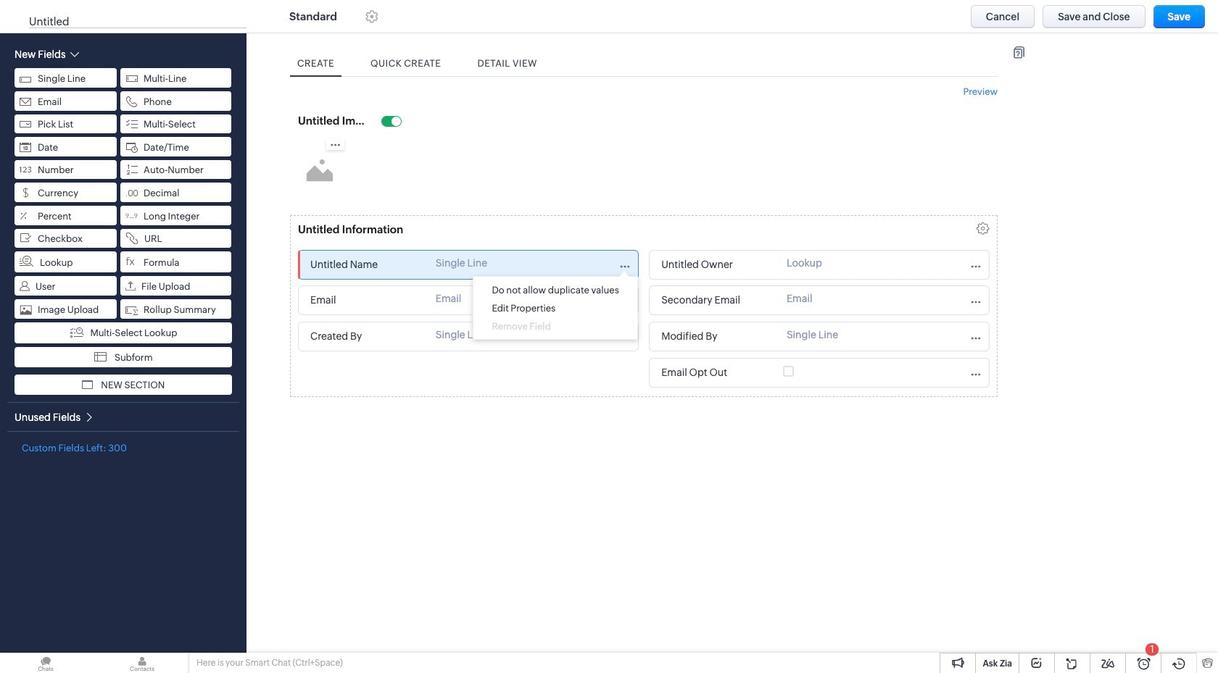Task type: locate. For each thing, give the bounding box(es) containing it.
None button
[[971, 5, 1035, 28], [1043, 5, 1146, 28], [1154, 5, 1205, 28], [971, 5, 1035, 28], [1043, 5, 1146, 28], [1154, 5, 1205, 28]]

chats image
[[0, 653, 91, 674]]

None text field
[[657, 255, 776, 275], [306, 327, 425, 347], [657, 327, 776, 347], [657, 363, 751, 383], [657, 255, 776, 275], [306, 327, 425, 347], [657, 327, 776, 347], [657, 363, 751, 383]]

None text field
[[294, 111, 367, 131], [294, 220, 440, 239], [306, 255, 425, 275], [306, 291, 425, 310], [657, 291, 776, 310], [294, 111, 367, 131], [294, 220, 440, 239], [306, 255, 425, 275], [306, 291, 425, 310], [657, 291, 776, 310]]



Task type: describe. For each thing, give the bounding box(es) containing it.
contacts image
[[96, 653, 188, 674]]



Task type: vqa. For each thing, say whether or not it's contained in the screenshot.
field
no



